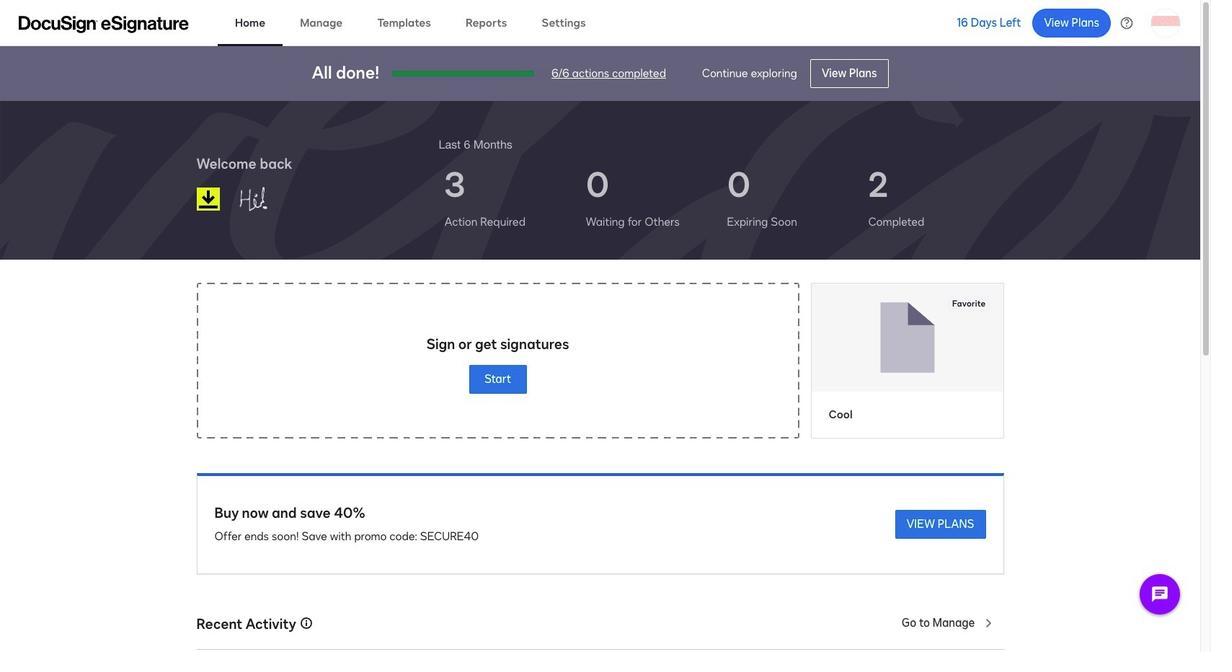Task type: locate. For each thing, give the bounding box(es) containing it.
generic name image
[[232, 180, 307, 218]]

heading
[[439, 136, 513, 153]]

use cool image
[[812, 283, 1004, 391]]

list
[[439, 153, 1004, 242]]



Task type: vqa. For each thing, say whether or not it's contained in the screenshot.
the Altre info region
no



Task type: describe. For each thing, give the bounding box(es) containing it.
docusignlogo image
[[197, 188, 220, 211]]

docusign esignature image
[[19, 16, 189, 33]]

your uploaded profile image image
[[1152, 8, 1181, 37]]



